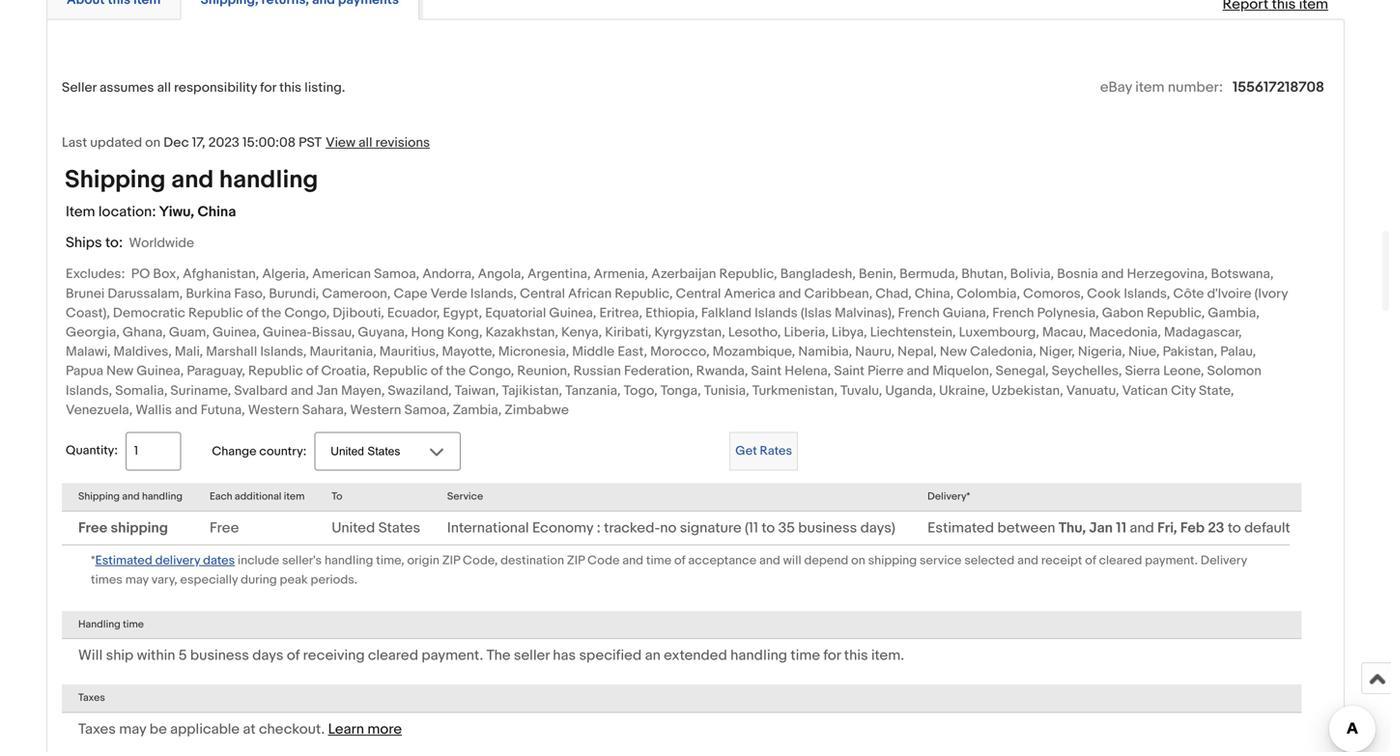 Task type: vqa. For each thing, say whether or not it's contained in the screenshot.
Accessories? on the left of page
no



Task type: locate. For each thing, give the bounding box(es) containing it.
receipt
[[1041, 553, 1083, 568]]

free up *
[[78, 520, 107, 537]]

1 horizontal spatial new
[[940, 344, 967, 360]]

service
[[920, 553, 962, 568]]

on left dec
[[145, 135, 161, 151]]

1 vertical spatial on
[[851, 553, 866, 568]]

for left 'item.'
[[824, 647, 841, 665]]

2023
[[208, 135, 240, 151]]

1 horizontal spatial payment.
[[1145, 553, 1198, 568]]

payment.
[[1145, 553, 1198, 568], [422, 647, 483, 665]]

brunei
[[66, 286, 105, 302]]

republic up svalbard
[[248, 363, 303, 380]]

zambia,
[[453, 402, 502, 419]]

republic down mauritius,
[[373, 363, 428, 380]]

middle
[[572, 344, 615, 360]]

1 horizontal spatial this
[[844, 647, 868, 665]]

0 vertical spatial congo,
[[284, 305, 330, 322]]

jan up sahara,
[[317, 383, 338, 399]]

to right "(11"
[[762, 520, 775, 537]]

helena,
[[785, 363, 831, 380]]

0 horizontal spatial business
[[190, 647, 249, 665]]

0 vertical spatial samoa,
[[374, 266, 420, 283]]

0 horizontal spatial congo,
[[284, 305, 330, 322]]

has
[[553, 647, 576, 665]]

1 free from the left
[[78, 520, 107, 537]]

zip right origin
[[442, 553, 460, 568]]

1 taxes from the top
[[78, 692, 105, 705]]

taxes
[[78, 692, 105, 705], [78, 721, 116, 739]]

0 horizontal spatial cleared
[[368, 647, 418, 665]]

french
[[898, 305, 940, 322], [993, 305, 1034, 322]]

1 vertical spatial for
[[824, 647, 841, 665]]

1 horizontal spatial saint
[[834, 363, 865, 380]]

updated
[[90, 135, 142, 151]]

1 vertical spatial payment.
[[422, 647, 483, 665]]

congo, down burundi,
[[284, 305, 330, 322]]

this left listing.
[[279, 80, 302, 96]]

Quantity: text field
[[126, 432, 181, 471]]

0 horizontal spatial on
[[145, 135, 161, 151]]

0 vertical spatial payment.
[[1145, 553, 1198, 568]]

1 horizontal spatial time
[[646, 553, 672, 568]]

lesotho,
[[728, 325, 781, 341]]

kenya,
[[561, 325, 602, 341]]

0 vertical spatial taxes
[[78, 692, 105, 705]]

0 vertical spatial all
[[157, 80, 171, 96]]

vary,
[[151, 573, 177, 588]]

vanuatu,
[[1067, 383, 1119, 399]]

tanzania,
[[565, 383, 621, 399]]

pierre
[[868, 363, 904, 380]]

for right responsibility
[[260, 80, 276, 96]]

1 horizontal spatial central
[[676, 286, 721, 302]]

republic, up america
[[719, 266, 777, 283]]

15:00:08
[[243, 135, 296, 151]]

excludes:
[[66, 266, 125, 283]]

taxes for taxes
[[78, 692, 105, 705]]

0 horizontal spatial to
[[762, 520, 775, 537]]

estimated up times
[[95, 553, 152, 568]]

estimated down delivery*
[[928, 520, 994, 537]]

1 vertical spatial this
[[844, 647, 868, 665]]

mauritania,
[[310, 344, 377, 360]]

2 saint from the left
[[834, 363, 865, 380]]

croatia,
[[321, 363, 370, 380]]

macau,
[[1043, 325, 1087, 341]]

business right 5
[[190, 647, 249, 665]]

to right 23
[[1228, 520, 1241, 537]]

samoa, up cape
[[374, 266, 420, 283]]

1 western from the left
[[248, 402, 299, 419]]

guinea, up kenya, in the left of the page
[[549, 305, 597, 322]]

central down 'argentina,'
[[520, 286, 565, 302]]

time,
[[376, 553, 404, 568]]

democratic
[[113, 305, 185, 322]]

0 vertical spatial may
[[125, 573, 149, 588]]

congo, up taiwan,
[[469, 363, 514, 380]]

and up free shipping
[[122, 491, 140, 503]]

french up liechtenstein,
[[898, 305, 940, 322]]

papua
[[66, 363, 103, 380]]

item right ebay
[[1136, 79, 1165, 96]]

1 horizontal spatial all
[[359, 135, 372, 151]]

all right view
[[359, 135, 372, 151]]

0 horizontal spatial this
[[279, 80, 302, 96]]

handling down 15:00:08
[[219, 165, 318, 195]]

2 horizontal spatial guinea,
[[549, 305, 597, 322]]

handling up periods.
[[325, 553, 373, 568]]

will ship within 5 business days of receiving cleared payment. the seller has specified an extended handling time for this item.
[[78, 647, 904, 665]]

herzegovina,
[[1127, 266, 1208, 283]]

1 horizontal spatial guinea,
[[213, 325, 260, 341]]

verde
[[431, 286, 467, 302]]

ebay
[[1100, 79, 1132, 96]]

central down azerbaijan
[[676, 286, 721, 302]]

guam,
[[169, 325, 210, 341]]

1 zip from the left
[[442, 553, 460, 568]]

1 horizontal spatial estimated
[[928, 520, 994, 537]]

delivery
[[155, 553, 200, 568]]

burkina
[[186, 286, 231, 302]]

bissau,
[[312, 325, 355, 341]]

time left 'item.'
[[791, 647, 820, 665]]

western down svalbard
[[248, 402, 299, 419]]

1 horizontal spatial the
[[446, 363, 466, 380]]

and up yiwu,
[[171, 165, 214, 195]]

1 vertical spatial shipping
[[78, 491, 120, 503]]

0 vertical spatial time
[[646, 553, 672, 568]]

0 horizontal spatial saint
[[751, 363, 782, 380]]

bhutan,
[[962, 266, 1007, 283]]

1 horizontal spatial western
[[350, 402, 401, 419]]

nepal,
[[898, 344, 937, 360]]

saint down mozambique,
[[751, 363, 782, 380]]

1 vertical spatial taxes
[[78, 721, 116, 739]]

islands, down guinea- on the left
[[260, 344, 307, 360]]

pst
[[299, 135, 322, 151]]

shipping up location:
[[65, 165, 166, 195]]

2 vertical spatial republic,
[[1147, 305, 1205, 322]]

estimated between thu, jan 11 and fri, feb 23 to default
[[928, 520, 1291, 537]]

1 horizontal spatial cleared
[[1099, 553, 1142, 568]]

republic, down armenia,
[[615, 286, 673, 302]]

palau,
[[1221, 344, 1256, 360]]

swaziland,
[[388, 383, 452, 399]]

1 vertical spatial estimated
[[95, 553, 152, 568]]

0 vertical spatial this
[[279, 80, 302, 96]]

1 horizontal spatial shipping
[[868, 553, 917, 568]]

1 vertical spatial shipping
[[868, 553, 917, 568]]

free for free shipping
[[78, 520, 107, 537]]

2 horizontal spatial time
[[791, 647, 820, 665]]

guinea, up marshall in the top left of the page
[[213, 325, 260, 341]]

payment. left the
[[422, 647, 483, 665]]

1 vertical spatial all
[[359, 135, 372, 151]]

1 horizontal spatial republic,
[[719, 266, 777, 283]]

shipping
[[65, 165, 166, 195], [78, 491, 120, 503]]

2 french from the left
[[993, 305, 1034, 322]]

1 saint from the left
[[751, 363, 782, 380]]

american
[[312, 266, 371, 283]]

1 horizontal spatial on
[[851, 553, 866, 568]]

delivery
[[1201, 553, 1247, 568]]

0 horizontal spatial item
[[284, 491, 305, 503]]

free down each
[[210, 520, 239, 537]]

shipping and handling up free shipping
[[78, 491, 183, 503]]

1 horizontal spatial jan
[[1090, 520, 1113, 537]]

0 horizontal spatial zip
[[442, 553, 460, 568]]

time right the 'handling'
[[123, 619, 144, 631]]

handling right "extended"
[[731, 647, 788, 665]]

on
[[145, 135, 161, 151], [851, 553, 866, 568]]

jan left the 11
[[1090, 520, 1113, 537]]

1 vertical spatial item
[[284, 491, 305, 503]]

may left be
[[119, 721, 146, 739]]

0 vertical spatial republic,
[[719, 266, 777, 283]]

0 vertical spatial item
[[1136, 79, 1165, 96]]

zip left code
[[567, 553, 585, 568]]

angola,
[[478, 266, 525, 283]]

ethiopia,
[[646, 305, 698, 322]]

new up miquelon,
[[940, 344, 967, 360]]

1 vertical spatial the
[[446, 363, 466, 380]]

1 horizontal spatial free
[[210, 520, 239, 537]]

togo,
[[624, 383, 658, 399]]

may left the vary,
[[125, 573, 149, 588]]

during
[[241, 573, 277, 588]]

new
[[940, 344, 967, 360], [106, 363, 134, 380]]

0 horizontal spatial the
[[261, 305, 281, 322]]

1 horizontal spatial for
[[824, 647, 841, 665]]

uganda,
[[885, 383, 936, 399]]

tab list
[[46, 0, 1345, 20]]

service
[[447, 491, 483, 503]]

0 horizontal spatial republic
[[188, 305, 243, 322]]

kazakhstan,
[[486, 325, 558, 341]]

republic, down the côte
[[1147, 305, 1205, 322]]

all right the assumes
[[157, 80, 171, 96]]

may
[[125, 573, 149, 588], [119, 721, 146, 739]]

all
[[157, 80, 171, 96], [359, 135, 372, 151]]

taxes down will
[[78, 692, 105, 705]]

french up luxembourg,
[[993, 305, 1034, 322]]

the up guinea- on the left
[[261, 305, 281, 322]]

tracked-
[[604, 520, 660, 537]]

republic down burkina
[[188, 305, 243, 322]]

0 horizontal spatial for
[[260, 80, 276, 96]]

seller
[[62, 80, 96, 96]]

between
[[998, 520, 1056, 537]]

and left will
[[759, 553, 781, 568]]

no
[[660, 520, 677, 537]]

saint up tuvalu,
[[834, 363, 865, 380]]

0 vertical spatial shipping
[[111, 520, 168, 537]]

shipping and handling up yiwu,
[[65, 165, 318, 195]]

on right depend
[[851, 553, 866, 568]]

1 vertical spatial shipping and handling
[[78, 491, 183, 503]]

eritrea,
[[600, 305, 643, 322]]

0 vertical spatial jan
[[317, 383, 338, 399]]

and up islands
[[779, 286, 801, 302]]

0 horizontal spatial free
[[78, 520, 107, 537]]

get
[[736, 444, 757, 459]]

and right the 11
[[1130, 520, 1155, 537]]

state,
[[1199, 383, 1234, 399]]

2 vertical spatial guinea,
[[137, 363, 184, 380]]

cleared down the 11
[[1099, 553, 1142, 568]]

1 horizontal spatial congo,
[[469, 363, 514, 380]]

number:
[[1168, 79, 1223, 96]]

0 horizontal spatial new
[[106, 363, 134, 380]]

0 horizontal spatial all
[[157, 80, 171, 96]]

1 horizontal spatial item
[[1136, 79, 1165, 96]]

2 taxes from the top
[[78, 721, 116, 739]]

1 horizontal spatial french
[[993, 305, 1034, 322]]

shipping down days)
[[868, 553, 917, 568]]

checkout.
[[259, 721, 325, 739]]

2 horizontal spatial republic,
[[1147, 305, 1205, 322]]

2 zip from the left
[[567, 553, 585, 568]]

ebay item number: 155617218708
[[1100, 79, 1325, 96]]

0 vertical spatial the
[[261, 305, 281, 322]]

0 vertical spatial guinea,
[[549, 305, 597, 322]]

djibouti,
[[333, 305, 384, 322]]

dec
[[164, 135, 189, 151]]

macedonia,
[[1090, 325, 1161, 341]]

payment. down fri,
[[1145, 553, 1198, 568]]

time down no
[[646, 553, 672, 568]]

and down between
[[1018, 553, 1039, 568]]

this left 'item.'
[[844, 647, 868, 665]]

new up somalia,
[[106, 363, 134, 380]]

western down mayen,
[[350, 402, 401, 419]]

bosnia
[[1057, 266, 1098, 283]]

0 horizontal spatial shipping
[[111, 520, 168, 537]]

cleared right 'receiving'
[[368, 647, 418, 665]]

svalbard
[[234, 383, 288, 399]]

russian
[[574, 363, 621, 380]]

wallis
[[136, 402, 172, 419]]

1 horizontal spatial to
[[1228, 520, 1241, 537]]

applicable
[[170, 721, 240, 739]]

will
[[783, 553, 802, 568]]

taxes left be
[[78, 721, 116, 739]]

1 vertical spatial congo,
[[469, 363, 514, 380]]

get rates button
[[730, 432, 798, 471]]

0 horizontal spatial central
[[520, 286, 565, 302]]

1 vertical spatial republic,
[[615, 286, 673, 302]]

0 horizontal spatial estimated
[[95, 553, 152, 568]]

and up sahara,
[[291, 383, 314, 399]]

0 horizontal spatial jan
[[317, 383, 338, 399]]

delivery*
[[928, 491, 971, 503]]

po
[[131, 266, 150, 283]]

item right additional at the bottom left
[[284, 491, 305, 503]]

0 vertical spatial shipping
[[65, 165, 166, 195]]

guinea, down maldives,
[[137, 363, 184, 380]]

0 vertical spatial business
[[798, 520, 857, 537]]

the down mayotte,
[[446, 363, 466, 380]]

andorra,
[[423, 266, 475, 283]]

business up depend
[[798, 520, 857, 537]]

0 horizontal spatial french
[[898, 305, 940, 322]]

0 vertical spatial cleared
[[1099, 553, 1142, 568]]

0 horizontal spatial time
[[123, 619, 144, 631]]

5
[[179, 647, 187, 665]]

azerbaijan
[[651, 266, 716, 283]]

and down suriname,
[[175, 402, 198, 419]]

1 vertical spatial may
[[119, 721, 146, 739]]

ships
[[66, 234, 102, 252]]

samoa, down "swaziland,"
[[404, 402, 450, 419]]

of up "swaziland,"
[[431, 363, 443, 380]]

2 vertical spatial time
[[791, 647, 820, 665]]

2 western from the left
[[350, 402, 401, 419]]

ghana,
[[123, 325, 166, 341]]

marshall
[[206, 344, 257, 360]]

shipping up * estimated delivery dates
[[111, 520, 168, 537]]

2 free from the left
[[210, 520, 239, 537]]

0 horizontal spatial western
[[248, 402, 299, 419]]

shipping up free shipping
[[78, 491, 120, 503]]

tuvalu,
[[841, 383, 882, 399]]

:
[[597, 520, 601, 537]]

listing.
[[305, 80, 345, 96]]



Task type: describe. For each thing, give the bounding box(es) containing it.
hong
[[411, 325, 444, 341]]

payment. inside "include seller's handling time, origin zip code, destination zip code and time of acceptance and will depend on shipping service selected and receipt of cleared payment. delivery times may vary, especially during peak periods."
[[1145, 553, 1198, 568]]

code,
[[463, 553, 498, 568]]

comoros,
[[1023, 286, 1084, 302]]

assumes
[[100, 80, 154, 96]]

miquelon,
[[933, 363, 993, 380]]

egypt,
[[443, 305, 482, 322]]

handling inside "include seller's handling time, origin zip code, destination zip code and time of acceptance and will depend on shipping service selected and receipt of cleared payment. delivery times may vary, especially during peak periods."
[[325, 553, 373, 568]]

of right receipt on the right
[[1085, 553, 1097, 568]]

futuna,
[[201, 402, 245, 419]]

of down 'international economy : tracked-no signature (11 to 35 business days)'
[[674, 553, 686, 568]]

specified
[[579, 647, 642, 665]]

1 vertical spatial new
[[106, 363, 134, 380]]

china
[[198, 203, 236, 221]]

(islas
[[801, 305, 832, 322]]

taxes may be applicable at checkout. learn more
[[78, 721, 402, 739]]

armenia,
[[594, 266, 648, 283]]

at
[[243, 721, 256, 739]]

bolivia,
[[1010, 266, 1054, 283]]

states
[[379, 520, 420, 537]]

and down nepal,
[[907, 363, 930, 380]]

change
[[212, 445, 257, 460]]

mozambique,
[[713, 344, 796, 360]]

revisions
[[375, 135, 430, 151]]

gambia,
[[1208, 305, 1260, 322]]

1 vertical spatial business
[[190, 647, 249, 665]]

micronesia,
[[498, 344, 569, 360]]

of right days
[[287, 647, 300, 665]]

namibia,
[[799, 344, 852, 360]]

seller assumes all responsibility for this listing.
[[62, 80, 345, 96]]

1 central from the left
[[520, 286, 565, 302]]

china,
[[915, 286, 954, 302]]

2 central from the left
[[676, 286, 721, 302]]

may inside "include seller's handling time, origin zip code, destination zip code and time of acceptance and will depend on shipping service selected and receipt of cleared payment. delivery times may vary, especially during peak periods."
[[125, 573, 149, 588]]

mauritius,
[[380, 344, 439, 360]]

location:
[[98, 203, 156, 221]]

include seller's handling time, origin zip code, destination zip code and time of acceptance and will depend on shipping service selected and receipt of cleared payment. delivery times may vary, especially during peak periods.
[[91, 553, 1247, 588]]

include
[[238, 553, 279, 568]]

1 vertical spatial cleared
[[368, 647, 418, 665]]

to
[[332, 491, 343, 503]]

0 vertical spatial for
[[260, 80, 276, 96]]

of left croatia,
[[306, 363, 318, 380]]

maldives,
[[114, 344, 172, 360]]

african
[[568, 286, 612, 302]]

1 vertical spatial time
[[123, 619, 144, 631]]

america
[[724, 286, 776, 302]]

cleared inside "include seller's handling time, origin zip code, destination zip code and time of acceptance and will depend on shipping service selected and receipt of cleared payment. delivery times may vary, especially during peak periods."
[[1099, 553, 1142, 568]]

polynesia,
[[1037, 305, 1099, 322]]

coast),
[[66, 305, 110, 322]]

*
[[91, 553, 95, 568]]

1 vertical spatial guinea,
[[213, 325, 260, 341]]

ship
[[106, 647, 134, 665]]

1 vertical spatial samoa,
[[404, 402, 450, 419]]

caribbean,
[[804, 286, 873, 302]]

time inside "include seller's handling time, origin zip code, destination zip code and time of acceptance and will depend on shipping service selected and receipt of cleared payment. delivery times may vary, especially during peak periods."
[[646, 553, 672, 568]]

mali,
[[175, 344, 203, 360]]

shipping inside "include seller's handling time, origin zip code, destination zip code and time of acceptance and will depend on shipping service selected and receipt of cleared payment. delivery times may vary, especially during peak periods."
[[868, 553, 917, 568]]

faso,
[[234, 286, 266, 302]]

gabon
[[1102, 305, 1144, 322]]

pakistan,
[[1163, 344, 1218, 360]]

view all revisions link
[[322, 134, 430, 151]]

free shipping
[[78, 520, 168, 537]]

ships to: worldwide
[[66, 234, 194, 252]]

vatican
[[1122, 383, 1168, 399]]

last
[[62, 135, 87, 151]]

tunisia,
[[704, 383, 749, 399]]

handling down quantity: text box
[[142, 491, 183, 503]]

more
[[368, 721, 402, 739]]

international economy : tracked-no signature (11 to 35 business days)
[[447, 520, 896, 537]]

feb
[[1181, 520, 1205, 537]]

argentina,
[[528, 266, 591, 283]]

days
[[252, 647, 284, 665]]

taxes for taxes may be applicable at checkout. learn more
[[78, 721, 116, 739]]

0 horizontal spatial republic,
[[615, 286, 673, 302]]

falkland
[[701, 305, 752, 322]]

item.
[[872, 647, 904, 665]]

islands, down 'herzegovina,'
[[1124, 286, 1171, 302]]

suriname,
[[170, 383, 231, 399]]

free for free
[[210, 520, 239, 537]]

1 french from the left
[[898, 305, 940, 322]]

federation,
[[624, 363, 693, 380]]

default
[[1245, 520, 1291, 537]]

côte
[[1174, 286, 1204, 302]]

1 vertical spatial jan
[[1090, 520, 1113, 537]]

jan inside po box, afghanistan, algeria, american samoa, andorra, angola, argentina, armenia, azerbaijan republic, bangladesh, benin, bermuda, bhutan, bolivia, bosnia and herzegovina, botswana, brunei darussalam, burkina faso, burundi, cameroon, cape verde islands, central african republic, central america and caribbean, chad, china, colombia, comoros, cook islands, côte d'ivoire (ivory coast), democratic republic of the congo, djibouti, ecuador, egypt, equatorial guinea, eritrea, ethiopia, falkland islands (islas malvinas), french guiana, french polynesia, gabon republic, gambia, georgia, ghana, guam, guinea, guinea-bissau, guyana, hong kong, kazakhstan, kenya, kiribati, kyrgyzstan, lesotho, liberia, libya, liechtenstein, luxembourg, macau, macedonia, madagascar, malawi, maldives, mali, marshall islands, mauritania, mauritius, mayotte, micronesia, middle east, morocco, mozambique, namibia, nauru, nepal, new caledonia, niger, nigeria, niue, pakistan, palau, papua new guinea, paraguay, republic of croatia, republic of the congo, reunion, russian federation, rwanda, saint helena, saint pierre and miquelon, senegal, seychelles, sierra leone, solomon islands, somalia, suriname, svalbard and jan mayen, swaziland, taiwan, tajikistan, tanzania, togo, tonga, tunisia, turkmenistan, tuvalu, uganda, ukraine, uzbekistan, vanuatu, vatican city state, venezuela, wallis and futuna, western sahara, western samoa, zambia, zimbabwe
[[317, 383, 338, 399]]

botswana,
[[1211, 266, 1274, 283]]

islands, down papua
[[66, 383, 112, 399]]

estimated delivery dates link
[[95, 552, 235, 569]]

be
[[149, 721, 167, 739]]

islands
[[755, 305, 798, 322]]

tonga,
[[661, 383, 701, 399]]

0 vertical spatial on
[[145, 135, 161, 151]]

and right code
[[623, 553, 644, 568]]

0 vertical spatial estimated
[[928, 520, 994, 537]]

and up cook
[[1101, 266, 1124, 283]]

periods.
[[311, 573, 357, 588]]

niue,
[[1129, 344, 1160, 360]]

on inside "include seller's handling time, origin zip code, destination zip code and time of acceptance and will depend on shipping service selected and receipt of cleared payment. delivery times may vary, especially during peak periods."
[[851, 553, 866, 568]]

1 horizontal spatial business
[[798, 520, 857, 537]]

0 vertical spatial new
[[940, 344, 967, 360]]

mayen,
[[341, 383, 385, 399]]

city
[[1171, 383, 1196, 399]]

1 horizontal spatial republic
[[248, 363, 303, 380]]

change country:
[[212, 445, 307, 460]]

2 to from the left
[[1228, 520, 1241, 537]]

worldwide
[[129, 235, 194, 252]]

taiwan,
[[455, 383, 499, 399]]

0 horizontal spatial guinea,
[[137, 363, 184, 380]]

item location: yiwu, china
[[66, 203, 236, 221]]

islands, down angola,
[[470, 286, 517, 302]]

0 horizontal spatial payment.
[[422, 647, 483, 665]]

of down the faso,
[[246, 305, 258, 322]]

darussalam,
[[108, 286, 183, 302]]

malawi,
[[66, 344, 111, 360]]

code
[[588, 553, 620, 568]]

country:
[[259, 445, 307, 460]]

1 to from the left
[[762, 520, 775, 537]]

afghanistan,
[[183, 266, 259, 283]]

equatorial
[[485, 305, 546, 322]]

bermuda,
[[900, 266, 959, 283]]

responsibility
[[174, 80, 257, 96]]

23
[[1208, 520, 1225, 537]]

dates
[[203, 553, 235, 568]]

cape
[[394, 286, 428, 302]]

0 vertical spatial shipping and handling
[[65, 165, 318, 195]]

2 horizontal spatial republic
[[373, 363, 428, 380]]

d'ivoire
[[1207, 286, 1252, 302]]

niger,
[[1040, 344, 1075, 360]]



